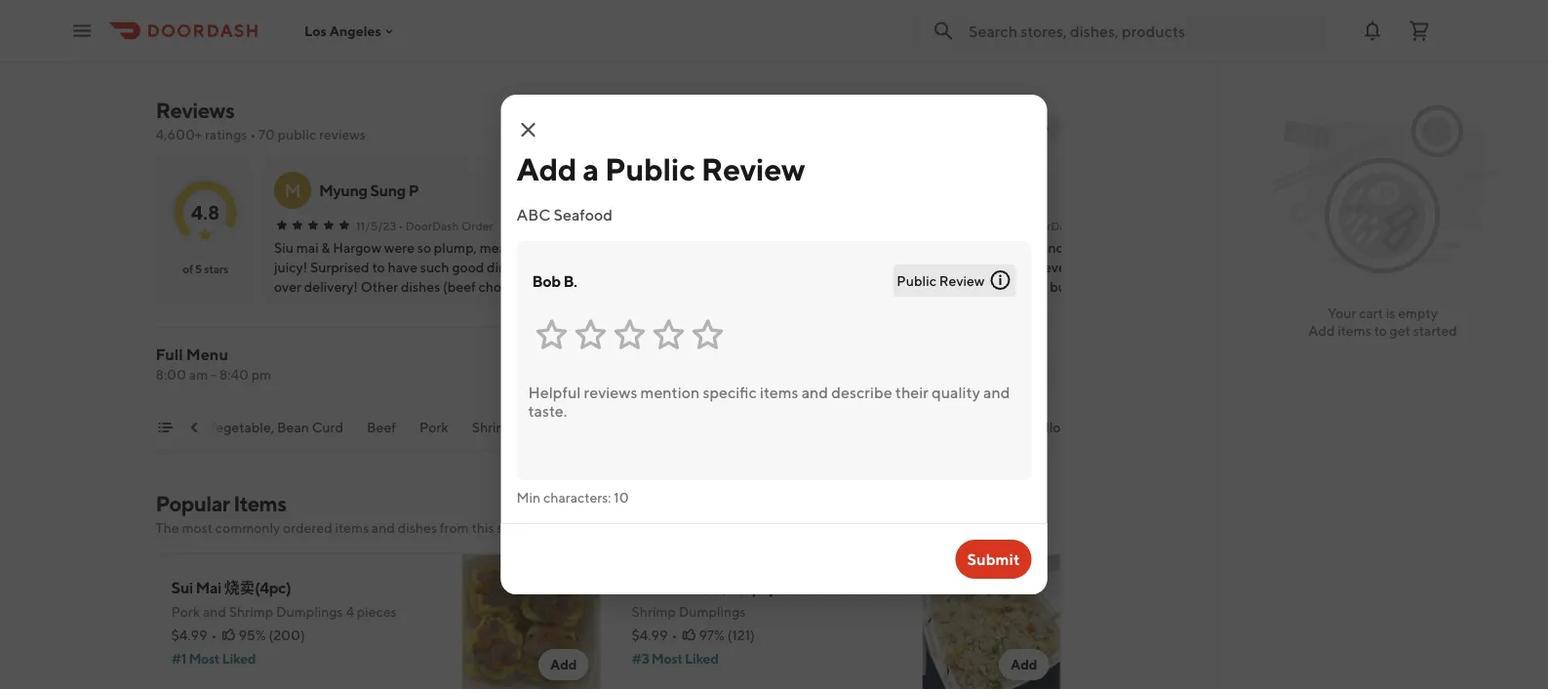 Task type: describe. For each thing, give the bounding box(es) containing it.
full
[[156, 345, 183, 364]]

public review
[[897, 272, 985, 288]]

• inside reviews 4,600+ ratings • 70 public reviews
[[250, 126, 256, 143]]

dishes
[[398, 520, 437, 536]]

sui
[[171, 578, 193, 597]]

(200)
[[269, 627, 305, 643]]

scroll menu navigation left image
[[187, 420, 203, 435]]

虾饺
[[695, 578, 725, 597]]

rice
[[160, 21, 190, 40]]

vegetable,
[[207, 419, 274, 435]]

characters:
[[544, 489, 611, 506]]

empty
[[1399, 305, 1439, 321]]

1 vertical spatial review
[[940, 272, 985, 288]]

get
[[1390, 323, 1411, 339]]

scallop
[[1024, 419, 1070, 435]]

from
[[440, 520, 469, 536]]

烧卖(4pc)
[[224, 578, 291, 597]]

liked for （4pc)
[[685, 651, 719, 667]]

$4.99 • for har
[[632, 627, 678, 643]]

bob
[[532, 271, 561, 290]]

#3
[[632, 651, 649, 667]]

Helpful reviews mention specific items and describe their quality and taste. text field
[[517, 371, 1032, 480]]

$4.99 button
[[927, 0, 1081, 55]]

add button for har gow 虾饺 （4pc)
[[999, 649, 1050, 680]]

to
[[1375, 323, 1388, 339]]

add button for sui mai 烧卖(4pc)
[[539, 649, 589, 680]]

add inside your cart is empty add items to get started
[[1309, 323, 1336, 339]]

most
[[182, 520, 213, 536]]

4.8
[[191, 201, 219, 224]]

los
[[305, 23, 327, 39]]

and inside popular items the most commonly ordered items and dishes from this store
[[372, 520, 395, 536]]

0 items, open order cart image
[[1408, 19, 1432, 42]]

beef button
[[367, 418, 396, 449]]

fillet
[[314, 0, 349, 18]]

pieces
[[357, 604, 397, 620]]

public
[[278, 126, 316, 143]]

scallop button
[[1024, 418, 1070, 449]]

#1
[[171, 651, 186, 667]]

and inside sui mai 烧卖(4pc) pork and shrimp dumplings 4 pieces
[[203, 604, 226, 620]]

0 horizontal spatial m
[[284, 180, 300, 201]]

steak
[[352, 0, 391, 18]]

$16.95
[[314, 46, 356, 62]]

fried
[[260, 0, 296, 18]]

stars
[[204, 262, 228, 275]]

95%
[[239, 627, 266, 643]]

min
[[517, 489, 541, 506]]

notification bell image
[[1362, 19, 1385, 42]]

next image
[[1038, 121, 1054, 137]]

store
[[497, 520, 528, 536]]

shrimps
[[472, 419, 522, 435]]

2 • doordash order from the left
[[1017, 219, 1112, 232]]

10
[[614, 489, 629, 506]]

0 horizontal spatial public
[[605, 150, 695, 187]]

$13.95
[[776, 46, 818, 62]]

los angeles
[[305, 23, 382, 39]]

angeles
[[330, 23, 382, 39]]

submit
[[968, 550, 1020, 569]]

b.
[[564, 271, 577, 290]]

full menu 8:00 am - 8:40 pm
[[156, 345, 271, 383]]

started
[[1414, 323, 1458, 339]]

sui mai 烧卖(4pc) image
[[462, 553, 601, 689]]

$13.95 button
[[773, 0, 927, 76]]

add inside "dialog"
[[517, 150, 577, 187]]

bean
[[277, 419, 309, 435]]

11/5/23
[[356, 219, 396, 232]]

abc
[[517, 205, 551, 224]]

ordered
[[283, 520, 333, 536]]

popular items the most commonly ordered items and dishes from this store
[[156, 491, 528, 536]]

open menu image
[[70, 19, 94, 42]]

4,600+
[[156, 126, 202, 143]]

95% (200)
[[239, 627, 305, 643]]

special
[[207, 0, 257, 18]]

a
[[583, 150, 599, 187]]

style
[[314, 21, 349, 40]]

this
[[472, 520, 494, 536]]

#1 most liked
[[171, 651, 256, 667]]

1 doordash from the left
[[405, 219, 459, 232]]

french
[[394, 0, 442, 18]]

pot
[[572, 419, 594, 435]]

har gow 虾饺 （4pc) image
[[923, 553, 1061, 689]]

cart
[[1360, 305, 1384, 321]]

is
[[1387, 305, 1396, 321]]

liked for pork
[[222, 651, 256, 667]]

reviews 4,600+ ratings • 70 public reviews
[[156, 98, 366, 143]]

los angeles button
[[305, 23, 397, 39]]

hot pot
[[546, 419, 594, 435]]

add a public review dialog
[[501, 95, 1048, 594]]

your cart is empty add items to get started
[[1309, 305, 1458, 339]]

items inside popular items the most commonly ordered items and dishes from this store
[[335, 520, 369, 536]]

vegetable, bean curd
[[207, 419, 344, 435]]

hot
[[546, 419, 569, 435]]

carolina m
[[627, 181, 702, 200]]



Task type: vqa. For each thing, say whether or not it's contained in the screenshot.
middle 4.5
no



Task type: locate. For each thing, give the bounding box(es) containing it.
1 horizontal spatial • doordash order
[[1017, 219, 1112, 232]]

0 horizontal spatial add button
[[539, 649, 589, 680]]

1 horizontal spatial $4.99 •
[[632, 627, 678, 643]]

beef
[[367, 419, 396, 435]]

• doordash order
[[398, 219, 493, 232], [1017, 219, 1112, 232]]

0 vertical spatial pork
[[420, 419, 449, 435]]

shrimp up 95%
[[229, 604, 273, 620]]

shrimp inside har gow 虾饺 （4pc) shrimp dumplings
[[632, 604, 676, 620]]

1 horizontal spatial doordash
[[1024, 219, 1078, 232]]

1 • doordash order from the left
[[398, 219, 493, 232]]

vegetable, bean curd button
[[207, 418, 344, 449]]

dumplings inside sui mai 烧卖(4pc) pork and shrimp dumplings 4 pieces
[[276, 604, 343, 620]]

2 add button from the left
[[999, 649, 1050, 680]]

0 horizontal spatial • doordash order
[[398, 219, 493, 232]]

0 horizontal spatial $4.99
[[171, 627, 208, 643]]

house special fried rice $14.95
[[160, 0, 296, 62]]

p
[[408, 181, 418, 200]]

close add a public review image
[[517, 118, 540, 142]]

of
[[182, 262, 193, 275]]

0 horizontal spatial shrimp
[[229, 604, 273, 620]]

(121)
[[728, 627, 755, 643]]

$4.99 for har gow 虾饺 （4pc)
[[632, 627, 668, 643]]

abc seafood
[[517, 205, 613, 224]]

0 horizontal spatial doordash
[[405, 219, 459, 232]]

pm
[[252, 366, 271, 383]]

1 $4.99 • from the left
[[171, 627, 217, 643]]

1 horizontal spatial liked
[[685, 651, 719, 667]]

$4.99 • up #1
[[171, 627, 217, 643]]

pork inside sui mai 烧卖(4pc) pork and shrimp dumplings 4 pieces
[[171, 604, 200, 620]]

0 horizontal spatial most
[[189, 651, 220, 667]]

items
[[1338, 323, 1372, 339], [335, 520, 369, 536]]

0 horizontal spatial pork
[[171, 604, 200, 620]]

2 shrimp from the left
[[632, 604, 676, 620]]

items
[[233, 491, 287, 516]]

70
[[258, 126, 275, 143]]

dumplings up 97%
[[679, 604, 746, 620]]

$4.99 • up #3
[[632, 627, 678, 643]]

-
[[211, 366, 217, 383]]

0 vertical spatial public
[[605, 150, 695, 187]]

add button
[[539, 649, 589, 680], [999, 649, 1050, 680]]

am
[[189, 366, 208, 383]]

$4.99 •
[[171, 627, 217, 643], [632, 627, 678, 643]]

2 $4.99 • from the left
[[632, 627, 678, 643]]

8:40
[[219, 366, 249, 383]]

most right #1
[[189, 651, 220, 667]]

carolina
[[627, 181, 685, 200]]

1 order from the left
[[461, 219, 493, 232]]

m right carolina on the top of the page
[[688, 181, 702, 200]]

m
[[284, 180, 300, 201], [688, 181, 702, 200]]

1 vertical spatial and
[[203, 604, 226, 620]]

menu
[[186, 345, 228, 364]]

gow
[[660, 578, 692, 597]]

0 horizontal spatial and
[[203, 604, 226, 620]]

1 horizontal spatial public
[[897, 272, 937, 288]]

97% (121)
[[699, 627, 755, 643]]

1 vertical spatial public
[[897, 272, 937, 288]]

1 horizontal spatial $4.99
[[632, 627, 668, 643]]

8:00
[[156, 366, 186, 383]]

dumplings inside har gow 虾饺 （4pc) shrimp dumplings
[[679, 604, 746, 620]]

shrimps button
[[472, 418, 522, 449]]

commonly
[[215, 520, 280, 536]]

1 horizontal spatial review
[[940, 272, 985, 288]]

items inside your cart is empty add items to get started
[[1338, 323, 1372, 339]]

0 horizontal spatial review
[[701, 150, 805, 187]]

pork right the beef
[[420, 419, 449, 435]]

1 horizontal spatial most
[[652, 651, 683, 667]]

house
[[160, 0, 204, 18]]

0 vertical spatial items
[[1338, 323, 1372, 339]]

1 liked from the left
[[222, 651, 256, 667]]

$4.99 inside button
[[931, 25, 967, 41]]

1 horizontal spatial and
[[372, 520, 395, 536]]

1 shrimp from the left
[[229, 604, 273, 620]]

reviews link
[[156, 98, 235, 123]]

reviews
[[156, 98, 235, 123]]

and
[[372, 520, 395, 536], [203, 604, 226, 620]]

min characters: 10
[[517, 489, 629, 506]]

0 horizontal spatial dumplings
[[276, 604, 343, 620]]

m left the myung
[[284, 180, 300, 201]]

97%
[[699, 627, 725, 643]]

2 most from the left
[[652, 651, 683, 667]]

liked down 97%
[[685, 651, 719, 667]]

Item Search search field
[[780, 358, 1046, 380]]

1 horizontal spatial dumplings
[[679, 604, 746, 620]]

2 dumplings from the left
[[679, 604, 746, 620]]

1 vertical spatial items
[[335, 520, 369, 536]]

the
[[156, 520, 179, 536]]

popular
[[156, 491, 230, 516]]

doordash down p
[[405, 219, 459, 232]]

0 horizontal spatial $4.99 •
[[171, 627, 217, 643]]

and down "mai"
[[203, 604, 226, 620]]

mai
[[196, 578, 222, 597]]

1 horizontal spatial add button
[[999, 649, 1050, 680]]

most for mai
[[189, 651, 220, 667]]

$4.99
[[931, 25, 967, 41], [171, 627, 208, 643], [632, 627, 668, 643]]

1 horizontal spatial order
[[1080, 219, 1112, 232]]

（4pc)
[[728, 578, 775, 597]]

har
[[632, 578, 657, 597]]

dumplings
[[276, 604, 343, 620], [679, 604, 746, 620]]

pork down sui
[[171, 604, 200, 620]]

sung
[[370, 181, 406, 200]]

your
[[1328, 305, 1357, 321]]

pork
[[420, 419, 449, 435], [171, 604, 200, 620]]

#3 most liked
[[632, 651, 719, 667]]

2 horizontal spatial $4.99
[[931, 25, 967, 41]]

of 5 stars
[[182, 262, 228, 275]]

5
[[195, 262, 202, 275]]

har gow 虾饺 （4pc) shrimp dumplings
[[632, 578, 775, 620]]

shrimp down har
[[632, 604, 676, 620]]

0 vertical spatial and
[[372, 520, 395, 536]]

doordash down next 'image'
[[1024, 219, 1078, 232]]

1 most from the left
[[189, 651, 220, 667]]

seafood
[[554, 205, 613, 224]]

4
[[346, 604, 354, 620]]

most right #3
[[652, 651, 683, 667]]

most
[[189, 651, 220, 667], [652, 651, 683, 667]]

1 horizontal spatial items
[[1338, 323, 1372, 339]]

submit button
[[956, 540, 1032, 579]]

1 add button from the left
[[539, 649, 589, 680]]

liked down 95%
[[222, 651, 256, 667]]

0 horizontal spatial items
[[335, 520, 369, 536]]

2 doordash from the left
[[1024, 219, 1078, 232]]

myung sung p
[[319, 181, 418, 200]]

2 order from the left
[[1080, 219, 1112, 232]]

0 vertical spatial review
[[701, 150, 805, 187]]

public up item search search field
[[897, 272, 937, 288]]

dumplings up the (200)
[[276, 604, 343, 620]]

$4.99 for sui mai 烧卖(4pc)
[[171, 627, 208, 643]]

add a public review
[[517, 150, 805, 187]]

2 liked from the left
[[685, 651, 719, 667]]

myung
[[319, 181, 367, 200]]

$4.99 • for sui
[[171, 627, 217, 643]]

1 vertical spatial pork
[[171, 604, 200, 620]]

•
[[250, 126, 256, 143], [398, 219, 403, 232], [1017, 219, 1022, 232], [211, 627, 217, 643], [672, 627, 678, 643]]

bob b.
[[532, 271, 577, 290]]

most for gow
[[652, 651, 683, 667]]

items down your
[[1338, 323, 1372, 339]]

public right a
[[605, 150, 695, 187]]

items right ordered
[[335, 520, 369, 536]]

法式牛柳
[[351, 21, 412, 40]]

sui mai 烧卖(4pc) pork and shrimp dumplings 4 pieces
[[171, 578, 397, 620]]

hot pot button
[[546, 418, 594, 449]]

shrimp inside sui mai 烧卖(4pc) pork and shrimp dumplings 4 pieces
[[229, 604, 273, 620]]

1 horizontal spatial pork
[[420, 419, 449, 435]]

doordash
[[405, 219, 459, 232], [1024, 219, 1078, 232]]

0 horizontal spatial liked
[[222, 651, 256, 667]]

pork button
[[420, 418, 449, 449]]

1 horizontal spatial shrimp
[[632, 604, 676, 620]]

order
[[461, 219, 493, 232], [1080, 219, 1112, 232]]

curd
[[312, 419, 344, 435]]

0 horizontal spatial order
[[461, 219, 493, 232]]

and left dishes
[[372, 520, 395, 536]]

1 horizontal spatial m
[[688, 181, 702, 200]]

1 dumplings from the left
[[276, 604, 343, 620]]



